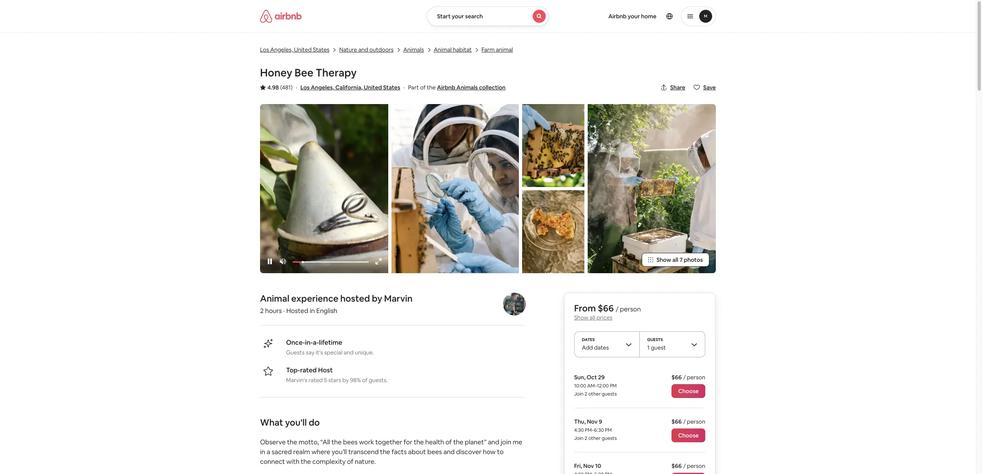 Task type: locate. For each thing, give the bounding box(es) containing it.
airbnb right part
[[437, 84, 456, 91]]

0 vertical spatial los
[[260, 46, 269, 53]]

2 $66 / person from the top
[[672, 419, 706, 426]]

united right the california,
[[364, 84, 382, 91]]

rated left 5
[[309, 377, 323, 384]]

$66 for sun, oct 29
[[672, 374, 682, 382]]

0 horizontal spatial guests
[[286, 349, 305, 357]]

from
[[574, 303, 596, 314]]

from $66 / person show all prices
[[574, 303, 641, 322]]

guests down once-
[[286, 349, 305, 357]]

pm right pm–6:30
[[605, 428, 612, 434]]

join
[[574, 391, 584, 398], [574, 436, 584, 442]]

lifetime
[[319, 339, 343, 347]]

0 vertical spatial choose link
[[672, 385, 706, 399]]

· inside animal experience hosted by marvin 2 hours · hosted in english
[[284, 307, 285, 316]]

guest
[[651, 345, 666, 352]]

other down pm–6:30
[[589, 436, 601, 442]]

los angeles, united states link
[[260, 45, 330, 54]]

your inside profile element
[[628, 13, 640, 20]]

2 choose link from the top
[[672, 429, 706, 443]]

and
[[359, 46, 368, 53], [344, 349, 354, 357], [488, 439, 500, 447], [444, 448, 455, 457]]

0 horizontal spatial angeles,
[[270, 46, 293, 53]]

nature.
[[355, 458, 376, 467]]

2 your from the left
[[628, 13, 640, 20]]

0 horizontal spatial los
[[260, 46, 269, 53]]

person for sun, oct 29
[[687, 374, 706, 382]]

2 choose from the top
[[679, 432, 699, 440]]

pm
[[610, 383, 617, 390], [605, 428, 612, 434]]

states
[[313, 46, 330, 53], [383, 84, 400, 91]]

animal up hours
[[260, 293, 290, 305]]

experience photo 3 image
[[523, 191, 585, 274], [523, 191, 585, 274]]

animal inside animal experience hosted by marvin 2 hours · hosted in english
[[260, 293, 290, 305]]

1 vertical spatial in
[[260, 448, 265, 457]]

1 join from the top
[[574, 391, 584, 398]]

person for thu, nov 9
[[687, 419, 706, 426]]

1 choose from the top
[[679, 388, 699, 395]]

los
[[260, 46, 269, 53], [301, 84, 310, 91]]

2 left hours
[[260, 307, 264, 316]]

other down the am–12:00
[[589, 391, 601, 398]]

join inside sun, oct 29 10:00 am–12:00 pm join 2 other guests
[[574, 391, 584, 398]]

0 vertical spatial guests
[[648, 338, 663, 343]]

and inside nature and outdoors link
[[359, 46, 368, 53]]

1 vertical spatial los
[[301, 84, 310, 91]]

experience photo 2 image
[[523, 104, 585, 187], [523, 104, 585, 187]]

states up honey bee therapy
[[313, 46, 330, 53]]

$66 for fri, nov 10
[[672, 463, 682, 470]]

0 vertical spatial in
[[310, 307, 315, 316]]

experience photo 1 image
[[392, 104, 519, 274], [392, 104, 519, 274]]

guests inside the thu, nov 9 4:30 pm–6:30 pm join 2 other guests
[[602, 436, 617, 442]]

(481)
[[280, 84, 293, 91]]

1 vertical spatial $66 / person
[[672, 419, 706, 426]]

show left prices
[[574, 314, 589, 322]]

2 guests from the top
[[602, 436, 617, 442]]

/ for sun, oct 29
[[684, 374, 686, 382]]

guests up guest
[[648, 338, 663, 343]]

dates
[[582, 338, 595, 343]]

guests inside the once-in-a-lifetime guests say it's special and unique.
[[286, 349, 305, 357]]

1 vertical spatial other
[[589, 436, 601, 442]]

choose link
[[672, 385, 706, 399], [672, 429, 706, 443]]

your inside button
[[452, 13, 464, 20]]

choose
[[679, 388, 699, 395], [679, 432, 699, 440]]

2 vertical spatial 2
[[585, 436, 588, 442]]

other
[[589, 391, 601, 398], [589, 436, 601, 442]]

what you'll do
[[260, 417, 320, 429]]

angeles, up honey
[[270, 46, 293, 53]]

once-in-a-lifetime guests say it's special and unique.
[[286, 339, 374, 357]]

los down bee
[[301, 84, 310, 91]]

bees
[[343, 439, 358, 447], [428, 448, 442, 457]]

honey bee therapy
[[260, 66, 357, 80]]

· for hosted
[[284, 307, 285, 316]]

pm inside the thu, nov 9 4:30 pm–6:30 pm join 2 other guests
[[605, 428, 612, 434]]

2 horizontal spatial ·
[[404, 84, 405, 91]]

2 inside the thu, nov 9 4:30 pm–6:30 pm join 2 other guests
[[585, 436, 588, 442]]

10:00
[[574, 383, 586, 390]]

1 vertical spatial show
[[574, 314, 589, 322]]

all left 7
[[673, 257, 679, 264]]

in inside animal experience hosted by marvin 2 hours · hosted in english
[[310, 307, 315, 316]]

·
[[296, 84, 297, 91], [404, 84, 405, 91], [284, 307, 285, 316]]

0 vertical spatial join
[[574, 391, 584, 398]]

1 vertical spatial animal
[[260, 293, 290, 305]]

of right 98%
[[362, 377, 368, 384]]

bees up you'll
[[343, 439, 358, 447]]

2 other from the top
[[589, 436, 601, 442]]

animal
[[434, 46, 452, 53], [260, 293, 290, 305]]

sun, oct 29 10:00 am–12:00 pm join 2 other guests
[[574, 374, 617, 398]]

0 vertical spatial guests
[[602, 391, 617, 398]]

0 vertical spatial pm
[[610, 383, 617, 390]]

0 horizontal spatial bees
[[343, 439, 358, 447]]

los angeles, united states
[[260, 46, 330, 53]]

2
[[260, 307, 264, 316], [585, 391, 588, 398], [585, 436, 588, 442]]

observe the motto, "all the bees work together for the health of the planet" and join me in a sacred realm where you'll transcend the facts about bees and discover how to connect with the complexity of nature.
[[260, 439, 523, 467]]

1 vertical spatial guests
[[286, 349, 305, 357]]

9
[[599, 419, 603, 426]]

$66 / person for 9
[[672, 419, 706, 426]]

for
[[404, 439, 413, 447]]

all inside 'from $66 / person show all prices'
[[590, 314, 596, 322]]

1 vertical spatial airbnb
[[437, 84, 456, 91]]

nov for thu,
[[587, 419, 598, 426]]

guests inside sun, oct 29 10:00 am–12:00 pm join 2 other guests
[[602, 391, 617, 398]]

29
[[598, 374, 605, 382]]

1 vertical spatial bees
[[428, 448, 442, 457]]

4.98 (481)
[[268, 84, 293, 91]]

thu,
[[574, 419, 586, 426]]

1 guests from the top
[[602, 391, 617, 398]]

0 vertical spatial angeles,
[[270, 46, 293, 53]]

it's
[[316, 349, 323, 357]]

3 $66 / person from the top
[[672, 463, 706, 470]]

0 vertical spatial all
[[673, 257, 679, 264]]

1 horizontal spatial animals
[[457, 84, 478, 91]]

1 horizontal spatial show
[[657, 257, 672, 264]]

other inside the thu, nov 9 4:30 pm–6:30 pm join 2 other guests
[[589, 436, 601, 442]]

0 vertical spatial animals
[[404, 46, 424, 53]]

1 vertical spatial all
[[590, 314, 596, 322]]

1 vertical spatial guests
[[602, 436, 617, 442]]

0 vertical spatial bees
[[343, 439, 358, 447]]

bee
[[295, 66, 314, 80]]

5
[[324, 377, 327, 384]]

health
[[426, 439, 444, 447]]

1 vertical spatial pm
[[605, 428, 612, 434]]

0 horizontal spatial your
[[452, 13, 464, 20]]

2 join from the top
[[574, 436, 584, 442]]

learn more about the host, marvin. image
[[503, 293, 526, 316], [503, 293, 526, 316]]

in left a
[[260, 448, 265, 457]]

nov left 10
[[584, 463, 594, 470]]

0 horizontal spatial airbnb
[[437, 84, 456, 91]]

2 down pm–6:30
[[585, 436, 588, 442]]

2 inside sun, oct 29 10:00 am–12:00 pm join 2 other guests
[[585, 391, 588, 398]]

1 horizontal spatial los
[[301, 84, 310, 91]]

guests for 29
[[602, 391, 617, 398]]

0 vertical spatial animal
[[434, 46, 452, 53]]

1 vertical spatial 2
[[585, 391, 588, 398]]

join down '10:00'
[[574, 391, 584, 398]]

guests down pm–6:30
[[602, 436, 617, 442]]

add
[[582, 345, 593, 352]]

0 horizontal spatial united
[[294, 46, 312, 53]]

98%
[[350, 377, 361, 384]]

nov inside the thu, nov 9 4:30 pm–6:30 pm join 2 other guests
[[587, 419, 598, 426]]

1 horizontal spatial in
[[310, 307, 315, 316]]

airbnb animals collection link
[[437, 84, 506, 91]]

angeles, down therapy on the left of page
[[311, 84, 334, 91]]

0 horizontal spatial ·
[[284, 307, 285, 316]]

experience photo 4 image
[[588, 104, 716, 274], [588, 104, 716, 274]]

los up honey
[[260, 46, 269, 53]]

0 vertical spatial airbnb
[[609, 13, 627, 20]]

1 $66 / person from the top
[[672, 374, 706, 382]]

the up about
[[414, 439, 424, 447]]

join inside the thu, nov 9 4:30 pm–6:30 pm join 2 other guests
[[574, 436, 584, 442]]

0 horizontal spatial in
[[260, 448, 265, 457]]

the
[[427, 84, 436, 91], [287, 439, 297, 447], [332, 439, 342, 447], [414, 439, 424, 447], [454, 439, 464, 447], [380, 448, 390, 457], [301, 458, 311, 467]]

united up bee
[[294, 46, 312, 53]]

animals right 'outdoors'
[[404, 46, 424, 53]]

1 choose link from the top
[[672, 385, 706, 399]]

complexity
[[313, 458, 346, 467]]

english
[[316, 307, 338, 316]]

0 vertical spatial other
[[589, 391, 601, 398]]

pm right the am–12:00
[[610, 383, 617, 390]]

nov left 9 at the bottom of page
[[587, 419, 598, 426]]

1 your from the left
[[452, 13, 464, 20]]

profile element
[[559, 0, 716, 33]]

rated up marvin's in the bottom left of the page
[[300, 367, 317, 375]]

1 horizontal spatial united
[[364, 84, 382, 91]]

your right 'start'
[[452, 13, 464, 20]]

· left part
[[404, 84, 405, 91]]

pm inside sun, oct 29 10:00 am–12:00 pm join 2 other guests
[[610, 383, 617, 390]]

guests down the am–12:00
[[602, 391, 617, 398]]

0 horizontal spatial all
[[590, 314, 596, 322]]

fri, nov 10
[[574, 463, 602, 470]]

2 down '10:00'
[[585, 391, 588, 398]]

your left the home
[[628, 13, 640, 20]]

other inside sun, oct 29 10:00 am–12:00 pm join 2 other guests
[[589, 391, 601, 398]]

motto,
[[299, 439, 319, 447]]

in inside observe the motto, "all the bees work together for the health of the planet" and join me in a sacred realm where you'll transcend the facts about bees and discover how to connect with the complexity of nature.
[[260, 448, 265, 457]]

airbnb
[[609, 13, 627, 20], [437, 84, 456, 91]]

rated
[[300, 367, 317, 375], [309, 377, 323, 384]]

person inside 'from $66 / person show all prices'
[[620, 305, 641, 314]]

united
[[294, 46, 312, 53], [364, 84, 382, 91]]

1 vertical spatial angeles,
[[311, 84, 334, 91]]

and up how
[[488, 439, 500, 447]]

"all
[[320, 439, 330, 447]]

1 vertical spatial states
[[383, 84, 400, 91]]

1 horizontal spatial airbnb
[[609, 13, 627, 20]]

hosted
[[286, 307, 308, 316]]

the down together
[[380, 448, 390, 457]]

· right hours
[[284, 307, 285, 316]]

/ inside 'from $66 / person show all prices'
[[616, 305, 619, 314]]

1 vertical spatial choose link
[[672, 429, 706, 443]]

show all 7 photos
[[657, 257, 703, 264]]

states left part
[[383, 84, 400, 91]]

unique.
[[355, 349, 374, 357]]

/ for thu, nov 9
[[684, 419, 686, 426]]

and right special
[[344, 349, 354, 357]]

search
[[465, 13, 483, 20]]

join down 4:30 at the bottom right of the page
[[574, 436, 584, 442]]

animal left habitat
[[434, 46, 452, 53]]

1 horizontal spatial your
[[628, 13, 640, 20]]

other for nov
[[589, 436, 601, 442]]

1 vertical spatial choose
[[679, 432, 699, 440]]

0 horizontal spatial states
[[313, 46, 330, 53]]

2 vertical spatial $66 / person
[[672, 463, 706, 470]]

angeles,
[[270, 46, 293, 53], [311, 84, 334, 91]]

1 horizontal spatial animal
[[434, 46, 452, 53]]

1 vertical spatial nov
[[584, 463, 594, 470]]

part
[[408, 84, 419, 91]]

bees down "health"
[[428, 448, 442, 457]]

in down experience at the left of the page
[[310, 307, 315, 316]]

all left prices
[[590, 314, 596, 322]]

show inside 'from $66 / person show all prices'
[[574, 314, 589, 322]]

1 horizontal spatial guests
[[648, 338, 663, 343]]

1 other from the top
[[589, 391, 601, 398]]

0 vertical spatial 2
[[260, 307, 264, 316]]

animal for habitat
[[434, 46, 452, 53]]

connect
[[260, 458, 285, 467]]

0 vertical spatial $66 / person
[[672, 374, 706, 382]]

2 inside animal experience hosted by marvin 2 hours · hosted in english
[[260, 307, 264, 316]]

show left 7
[[657, 257, 672, 264]]

in
[[310, 307, 315, 316], [260, 448, 265, 457]]

4:30
[[574, 428, 584, 434]]

join
[[501, 439, 512, 447]]

animal for experience
[[260, 293, 290, 305]]

1 horizontal spatial angeles,
[[311, 84, 334, 91]]

/
[[616, 305, 619, 314], [684, 374, 686, 382], [684, 419, 686, 426], [684, 463, 686, 470]]

0 vertical spatial choose
[[679, 388, 699, 395]]

of
[[420, 84, 426, 91], [362, 377, 368, 384], [446, 439, 452, 447], [347, 458, 354, 467]]

0 horizontal spatial animal
[[260, 293, 290, 305]]

1 horizontal spatial states
[[383, 84, 400, 91]]

0 vertical spatial rated
[[300, 367, 317, 375]]

airbnb left the home
[[609, 13, 627, 20]]

do
[[309, 417, 320, 429]]

0 vertical spatial nov
[[587, 419, 598, 426]]

0 horizontal spatial show
[[574, 314, 589, 322]]

· right (481)
[[296, 84, 297, 91]]

nov
[[587, 419, 598, 426], [584, 463, 594, 470]]

stars
[[329, 377, 341, 384]]

1 vertical spatial join
[[574, 436, 584, 442]]

$66 inside 'from $66 / person show all prices'
[[598, 303, 614, 314]]

animals left collection
[[457, 84, 478, 91]]

0 vertical spatial united
[[294, 46, 312, 53]]

and right the nature
[[359, 46, 368, 53]]



Task type: vqa. For each thing, say whether or not it's contained in the screenshot.
Hosted
yes



Task type: describe. For each thing, give the bounding box(es) containing it.
0 horizontal spatial animals
[[404, 46, 424, 53]]

of right part
[[420, 84, 426, 91]]

how
[[483, 448, 496, 457]]

start
[[437, 13, 451, 20]]

los angeles, california, united states link
[[301, 84, 400, 91]]

experience
[[291, 293, 339, 305]]

you'll
[[285, 417, 307, 429]]

1 vertical spatial animals
[[457, 84, 478, 91]]

special
[[324, 349, 343, 357]]

hours
[[265, 307, 282, 316]]

sun,
[[574, 374, 586, 382]]

the up the discover
[[454, 439, 464, 447]]

once-
[[286, 339, 305, 347]]

2 for sun,
[[585, 391, 588, 398]]

4.98
[[268, 84, 279, 91]]

pm for sun, oct 29
[[610, 383, 617, 390]]

join for sun, oct 29
[[574, 391, 584, 398]]

choose for 29
[[679, 388, 699, 395]]

guests inside guests 1 guest
[[648, 338, 663, 343]]

7
[[680, 257, 683, 264]]

· los angeles, california, united states · part of the airbnb animals collection
[[296, 84, 506, 91]]

the up realm
[[287, 439, 297, 447]]

observe
[[260, 439, 286, 447]]

a-
[[313, 339, 319, 347]]

oct
[[587, 374, 597, 382]]

1 vertical spatial united
[[364, 84, 382, 91]]

airbnb your home link
[[604, 8, 662, 25]]

other for oct
[[589, 391, 601, 398]]

save
[[704, 84, 716, 91]]

facts
[[392, 448, 407, 457]]

marvin's
[[286, 377, 308, 384]]

your for start
[[452, 13, 464, 20]]

therapy
[[316, 66, 357, 80]]

animal habitat link
[[434, 45, 472, 54]]

start your search button
[[427, 7, 549, 26]]

choose link for thu, nov 9
[[672, 429, 706, 443]]

california,
[[336, 84, 363, 91]]

honey
[[260, 66, 292, 80]]

prices
[[597, 314, 613, 322]]

/ for fri, nov 10
[[684, 463, 686, 470]]

transcend
[[349, 448, 379, 457]]

thu, nov 9 4:30 pm–6:30 pm join 2 other guests
[[574, 419, 617, 442]]

show all prices button
[[574, 314, 613, 322]]

farm animal
[[482, 46, 513, 53]]

1 horizontal spatial ·
[[296, 84, 297, 91]]

choose link for sun, oct 29
[[672, 385, 706, 399]]

animal
[[496, 46, 513, 53]]

home
[[642, 13, 657, 20]]

by
[[343, 377, 349, 384]]

the down realm
[[301, 458, 311, 467]]

with
[[287, 458, 300, 467]]

the right part
[[427, 84, 436, 91]]

am–12:00
[[588, 383, 609, 390]]

nature and outdoors
[[339, 46, 394, 53]]

a
[[267, 448, 270, 457]]

share
[[671, 84, 686, 91]]

$66 for thu, nov 9
[[672, 419, 682, 426]]

about
[[408, 448, 426, 457]]

save button
[[691, 81, 720, 94]]

photos
[[684, 257, 703, 264]]

1
[[648, 345, 650, 352]]

planet"
[[465, 439, 487, 447]]

the up you'll
[[332, 439, 342, 447]]

your for airbnb
[[628, 13, 640, 20]]

1 horizontal spatial bees
[[428, 448, 442, 457]]

nov for fri,
[[584, 463, 594, 470]]

top-rated host marvin's rated 5 stars by 98% of guests.
[[286, 367, 388, 384]]

habitat
[[453, 46, 472, 53]]

by marvin
[[372, 293, 413, 305]]

you'll
[[332, 448, 347, 457]]

start your search
[[437, 13, 483, 20]]

1 horizontal spatial all
[[673, 257, 679, 264]]

pm–6:30
[[585, 428, 604, 434]]

share button
[[658, 81, 689, 94]]

choose for 9
[[679, 432, 699, 440]]

dates
[[595, 345, 609, 352]]

guests 1 guest
[[648, 338, 666, 352]]

nature
[[339, 46, 357, 53]]

animal habitat
[[434, 46, 472, 53]]

join for thu, nov 9
[[574, 436, 584, 442]]

of right "health"
[[446, 439, 452, 447]]

person for fri, nov 10
[[687, 463, 706, 470]]

fri,
[[574, 463, 583, 470]]

1 vertical spatial rated
[[309, 377, 323, 384]]

Start your search search field
[[427, 7, 549, 26]]

together
[[376, 439, 402, 447]]

guests.
[[369, 377, 388, 384]]

say
[[306, 349, 315, 357]]

pm for thu, nov 9
[[605, 428, 612, 434]]

where
[[312, 448, 330, 457]]

2 for thu,
[[585, 436, 588, 442]]

realm
[[293, 448, 310, 457]]

0 vertical spatial show
[[657, 257, 672, 264]]

show all 7 photos link
[[642, 253, 710, 267]]

of left nature.
[[347, 458, 354, 467]]

what
[[260, 417, 283, 429]]

and inside the once-in-a-lifetime guests say it's special and unique.
[[344, 349, 354, 357]]

host
[[318, 367, 333, 375]]

· for angeles,
[[404, 84, 405, 91]]

animal experience hosted by marvin 2 hours · hosted in english
[[260, 293, 413, 316]]

outdoors
[[370, 46, 394, 53]]

guests for 9
[[602, 436, 617, 442]]

me
[[513, 439, 523, 447]]

and down "health"
[[444, 448, 455, 457]]

10
[[596, 463, 602, 470]]

of inside the 'top-rated host marvin's rated 5 stars by 98% of guests.'
[[362, 377, 368, 384]]

airbnb inside profile element
[[609, 13, 627, 20]]

$66 / person for 29
[[672, 374, 706, 382]]

animals link
[[404, 45, 424, 54]]

0 vertical spatial states
[[313, 46, 330, 53]]

hosted
[[341, 293, 370, 305]]

in-
[[305, 339, 313, 347]]

farm animal link
[[482, 45, 513, 54]]

sacred
[[272, 448, 292, 457]]

top-
[[286, 367, 300, 375]]



